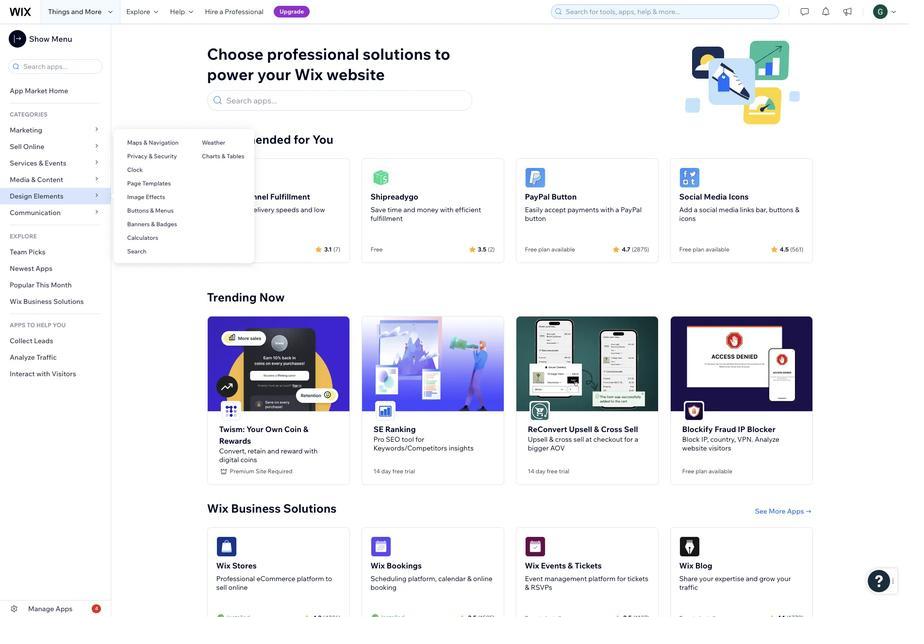 Task type: vqa. For each thing, say whether or not it's contained in the screenshot.


Task type: locate. For each thing, give the bounding box(es) containing it.
website inside 'choose professional solutions to power your wix website'
[[327, 65, 385, 84]]

0 horizontal spatial solutions
[[53, 297, 84, 306]]

0 vertical spatial analyze
[[10, 353, 35, 362]]

wix up scheduling
[[371, 561, 385, 571]]

0 horizontal spatial to
[[326, 574, 332, 583]]

1 vertical spatial more
[[769, 507, 786, 516]]

business down popular this month
[[23, 297, 52, 306]]

online down stores
[[229, 583, 248, 592]]

vpn.
[[738, 435, 754, 444]]

1 vertical spatial to
[[326, 574, 332, 583]]

1 horizontal spatial 14 day free trial
[[528, 468, 570, 475]]

14 for reconvert
[[528, 468, 535, 475]]

apps
[[10, 322, 26, 329]]

0 vertical spatial apps
[[36, 264, 52, 273]]

1 vertical spatial sell
[[216, 583, 227, 592]]

1 horizontal spatial sell
[[574, 435, 584, 444]]

2 14 day free trial from the left
[[528, 468, 570, 475]]

0 vertical spatial professional
[[225, 7, 264, 16]]

se ranking poster image
[[362, 317, 504, 411]]

1 vertical spatial media
[[704, 192, 727, 202]]

0 horizontal spatial day
[[382, 468, 391, 475]]

& left content
[[31, 175, 36, 184]]

1 horizontal spatial media
[[704, 192, 727, 202]]

0 horizontal spatial platform
[[297, 574, 324, 583]]

0 vertical spatial solutions
[[53, 297, 84, 306]]

wix down wix stores logo
[[216, 561, 231, 571]]

show menu
[[29, 34, 72, 44]]

website down blockify
[[683, 444, 707, 452]]

professional inside wix stores professional ecommerce platform to sell online
[[216, 574, 255, 583]]

premium
[[230, 468, 255, 475]]

1 horizontal spatial free
[[547, 468, 558, 475]]

apps right manage
[[56, 605, 73, 613]]

a inside "social media icons add a social media links bar, buttons & icons"
[[694, 205, 698, 214]]

1 free from the left
[[393, 468, 404, 475]]

wix up share
[[680, 561, 694, 571]]

4.5
[[780, 246, 789, 253]]

Search apps... field
[[20, 60, 99, 73], [224, 91, 467, 110]]

0 vertical spatial paypal
[[525, 192, 550, 202]]

professional right hire
[[225, 7, 264, 16]]

0 horizontal spatial 14 day free trial
[[374, 468, 415, 475]]

1 horizontal spatial trial
[[559, 468, 570, 475]]

wix inside wix blog share your expertise and grow your traffic
[[680, 561, 694, 571]]

analyze up interact
[[10, 353, 35, 362]]

calculators
[[127, 234, 158, 241]]

upsell up at
[[569, 424, 593, 434]]

platform inside wix stores professional ecommerce platform to sell online
[[297, 574, 324, 583]]

1 vertical spatial upsell
[[528, 435, 548, 444]]

professional down stores
[[216, 574, 255, 583]]

accept
[[545, 205, 566, 214]]

a right 'checkout'
[[635, 435, 639, 444]]

events
[[45, 159, 66, 168], [541, 561, 566, 571]]

for left you
[[294, 132, 310, 147]]

0 vertical spatial to
[[435, 44, 451, 64]]

0 vertical spatial sell
[[574, 435, 584, 444]]

1 horizontal spatial online
[[473, 574, 493, 583]]

0 vertical spatial media
[[10, 175, 30, 184]]

privacy & security link
[[114, 148, 188, 165]]

available for icons
[[706, 246, 730, 253]]

seo
[[386, 435, 400, 444]]

1 vertical spatial apps
[[788, 507, 805, 516]]

0 vertical spatial upsell
[[569, 424, 593, 434]]

1 horizontal spatial paypal
[[621, 205, 642, 214]]

1 horizontal spatial upsell
[[569, 424, 593, 434]]

available down accept
[[552, 246, 575, 253]]

fulfillment
[[371, 214, 403, 223]]

sell right cross
[[625, 424, 639, 434]]

14 down bigger at bottom right
[[528, 468, 535, 475]]

& up management
[[568, 561, 573, 571]]

0 horizontal spatial events
[[45, 159, 66, 168]]

low
[[314, 205, 325, 214]]

maps
[[127, 139, 142, 146]]

trending
[[207, 290, 257, 305]]

free plan available down the icons at top right
[[680, 246, 730, 253]]

with inside the "sidebar" element
[[36, 370, 50, 378]]

marketing
[[10, 126, 42, 135]]

0 vertical spatial website
[[327, 65, 385, 84]]

traffic
[[36, 353, 57, 362]]

wix bookings scheduling platform, calendar & online booking
[[371, 561, 493, 592]]

media inside "social media icons add a social media links bar, buttons & icons"
[[704, 192, 727, 202]]

wix stores professional ecommerce platform to sell online
[[216, 561, 332, 592]]

search apps... field down 'choose professional solutions to power your wix website'
[[224, 91, 467, 110]]

&
[[144, 139, 147, 146], [149, 153, 153, 160], [222, 153, 225, 160], [39, 159, 43, 168], [31, 175, 36, 184], [796, 205, 800, 214], [150, 207, 154, 214], [151, 220, 155, 228], [303, 424, 309, 434], [594, 424, 600, 434], [550, 435, 554, 444], [568, 561, 573, 571], [468, 574, 472, 583], [525, 583, 530, 592]]

paypal up 4.7 (2875)
[[621, 205, 642, 214]]

your down blog
[[700, 574, 714, 583]]

1 horizontal spatial solutions
[[284, 501, 337, 516]]

design
[[10, 192, 32, 201]]

0 vertical spatial business
[[23, 297, 52, 306]]

explore
[[10, 233, 37, 240]]

1 horizontal spatial apps
[[56, 605, 73, 613]]

wix blog logo image
[[680, 537, 700, 557]]

social media icons logo image
[[680, 168, 700, 188]]

1 horizontal spatial sell
[[625, 424, 639, 434]]

analyze inside blockify fraud ip blocker block ip, country, vpn. analyze website visitors
[[755, 435, 780, 444]]

for
[[294, 132, 310, 147], [416, 435, 425, 444], [625, 435, 634, 444], [617, 574, 626, 583]]

& left menus
[[150, 207, 154, 214]]

event
[[525, 574, 543, 583]]

more right see
[[769, 507, 786, 516]]

& up media & content
[[39, 159, 43, 168]]

1 vertical spatial events
[[541, 561, 566, 571]]

country,
[[711, 435, 736, 444]]

free down block at the bottom of the page
[[683, 468, 695, 475]]

with right the payments
[[601, 205, 614, 214]]

and right time
[[404, 205, 416, 214]]

1 platform from the left
[[297, 574, 324, 583]]

keywords/competitors
[[374, 444, 447, 452]]

day for se
[[382, 468, 391, 475]]

wix inside wix stores professional ecommerce platform to sell online
[[216, 561, 231, 571]]

site
[[256, 468, 267, 475]]

upsell down reconvert
[[528, 435, 548, 444]]

2 free from the left
[[547, 468, 558, 475]]

14 day free trial down "aov"
[[528, 468, 570, 475]]

for left tickets
[[617, 574, 626, 583]]

0 horizontal spatial sell
[[10, 142, 22, 151]]

0 horizontal spatial upsell
[[528, 435, 548, 444]]

website down the 'solutions'
[[327, 65, 385, 84]]

your right grow
[[777, 574, 792, 583]]

save
[[371, 205, 386, 214]]

0 vertical spatial events
[[45, 159, 66, 168]]

0 horizontal spatial wix business solutions
[[10, 297, 84, 306]]

1 horizontal spatial day
[[536, 468, 546, 475]]

& down buttons & menus link
[[151, 220, 155, 228]]

0 horizontal spatial free
[[393, 468, 404, 475]]

1 14 day free trial from the left
[[374, 468, 415, 475]]

se
[[374, 424, 384, 434]]

solutions inside the "sidebar" element
[[53, 297, 84, 306]]

hire a professional link
[[199, 0, 270, 23]]

maps & navigation link
[[114, 135, 188, 151]]

0 vertical spatial more
[[85, 7, 102, 16]]

14 day free trial down 'keywords/competitors'
[[374, 468, 415, 475]]

trial down 'keywords/competitors'
[[405, 468, 415, 475]]

1 vertical spatial sell
[[625, 424, 639, 434]]

2 day from the left
[[536, 468, 546, 475]]

se ranking icon image
[[376, 402, 395, 420]]

free for reconvert
[[547, 468, 558, 475]]

for inside the wix events & tickets event management platform for tickets & rsvps
[[617, 574, 626, 583]]

wix business solutions down required
[[207, 501, 337, 516]]

tool
[[402, 435, 414, 444]]

apps right see
[[788, 507, 805, 516]]

a inside paypal button easily accept payments with a paypal button
[[616, 205, 620, 214]]

trial down "aov"
[[559, 468, 570, 475]]

0 vertical spatial sell
[[10, 142, 22, 151]]

2 horizontal spatial your
[[777, 574, 792, 583]]

wix business solutions inside the "sidebar" element
[[10, 297, 84, 306]]

0 horizontal spatial trial
[[405, 468, 415, 475]]

2 trial from the left
[[559, 468, 570, 475]]

twism: your own coin & rewards icon image
[[222, 402, 240, 420]]

plan down the icons at top right
[[693, 246, 705, 253]]

online inside wix bookings scheduling platform, calendar & online booking
[[473, 574, 493, 583]]

day down the seo
[[382, 468, 391, 475]]

plan for easily
[[539, 246, 550, 253]]

sell left at
[[574, 435, 584, 444]]

and left grow
[[746, 574, 758, 583]]

day down bigger at bottom right
[[536, 468, 546, 475]]

plan down "ip,"
[[696, 468, 708, 475]]

wix business solutions down this
[[10, 297, 84, 306]]

search
[[127, 248, 146, 255]]

team picks link
[[0, 244, 111, 260]]

clock
[[127, 166, 143, 173]]

free plan available for easily
[[525, 246, 575, 253]]

wix down popular
[[10, 297, 22, 306]]

0 horizontal spatial media
[[10, 175, 30, 184]]

media & content link
[[0, 171, 111, 188]]

events inside the wix events & tickets event management platform for tickets & rsvps
[[541, 561, 566, 571]]

1 day from the left
[[382, 468, 391, 475]]

& right coin
[[303, 424, 309, 434]]

see
[[755, 507, 768, 516]]

& right buttons
[[796, 205, 800, 214]]

wix inside wix bookings scheduling platform, calendar & online booking
[[371, 561, 385, 571]]

charts
[[202, 153, 220, 160]]

your
[[258, 65, 291, 84], [700, 574, 714, 583], [777, 574, 792, 583]]

0 horizontal spatial your
[[258, 65, 291, 84]]

elements
[[34, 192, 64, 201]]

own
[[265, 424, 283, 434]]

solutions down the month
[[53, 297, 84, 306]]

1 horizontal spatial to
[[435, 44, 451, 64]]

events up media & content link
[[45, 159, 66, 168]]

platform right ecommerce
[[297, 574, 324, 583]]

you
[[53, 322, 66, 329]]

image
[[127, 193, 145, 201]]

online right calendar
[[473, 574, 493, 583]]

prime-
[[216, 205, 237, 214]]

a
[[220, 7, 223, 16], [616, 205, 620, 214], [694, 205, 698, 214], [635, 435, 639, 444]]

sell inside reconvert upsell & cross sell upsell & cross sell at checkout for a bigger aov
[[574, 435, 584, 444]]

online
[[23, 142, 44, 151]]

1 horizontal spatial platform
[[589, 574, 616, 583]]

0 horizontal spatial 14
[[374, 468, 380, 475]]

4.7
[[622, 246, 631, 253]]

business inside the "sidebar" element
[[23, 297, 52, 306]]

buttons
[[127, 207, 149, 214]]

0 horizontal spatial business
[[23, 297, 52, 306]]

tickets
[[575, 561, 602, 571]]

1 trial from the left
[[405, 468, 415, 475]]

sell inside wix stores professional ecommerce platform to sell online
[[216, 583, 227, 592]]

rewards
[[219, 436, 251, 446]]

shipreadygo
[[371, 192, 419, 202]]

digital
[[219, 455, 239, 464]]

search apps... field up home
[[20, 60, 99, 73]]

with right the reward
[[304, 447, 318, 455]]

for right 'checkout'
[[625, 435, 634, 444]]

paypal up easily
[[525, 192, 550, 202]]

14 day free trial for reconvert
[[528, 468, 570, 475]]

and right retain
[[268, 447, 280, 455]]

choose
[[207, 44, 264, 64]]

events inside the "sidebar" element
[[45, 159, 66, 168]]

14 for se
[[374, 468, 380, 475]]

wix up the "event"
[[525, 561, 540, 571]]

privacy
[[127, 153, 148, 160]]

services & events
[[10, 159, 66, 168]]

and left "low"
[[301, 205, 313, 214]]

free down fulfillment
[[371, 246, 383, 253]]

app market home
[[10, 86, 68, 95]]

analyze down blocker
[[755, 435, 780, 444]]

business down site in the left bottom of the page
[[231, 501, 281, 516]]

plan down button
[[539, 246, 550, 253]]

sell left online
[[10, 142, 22, 151]]

with inside twism: your own coin & rewards convert, retain and reward with digital coins
[[304, 447, 318, 455]]

1 horizontal spatial analyze
[[755, 435, 780, 444]]

0 horizontal spatial search apps... field
[[20, 60, 99, 73]]

things and more
[[48, 7, 102, 16]]

your right power
[[258, 65, 291, 84]]

more right the things
[[85, 7, 102, 16]]

1 horizontal spatial more
[[769, 507, 786, 516]]

explore
[[126, 7, 150, 16]]

design elements link
[[0, 188, 111, 204]]

1 vertical spatial professional
[[216, 574, 255, 583]]

14 day free trial
[[374, 468, 415, 475], [528, 468, 570, 475]]

0 horizontal spatial apps
[[36, 264, 52, 273]]

traffic
[[680, 583, 699, 592]]

0 horizontal spatial website
[[327, 65, 385, 84]]

wix events & tickets event management platform for tickets & rsvps
[[525, 561, 649, 592]]

1 vertical spatial search apps... field
[[224, 91, 467, 110]]

wix inside the wix events & tickets event management platform for tickets & rsvps
[[525, 561, 540, 571]]

popular this month link
[[0, 277, 111, 293]]

0 horizontal spatial analyze
[[10, 353, 35, 362]]

sell inside reconvert upsell & cross sell upsell & cross sell at checkout for a bigger aov
[[625, 424, 639, 434]]

and inside multi-channel fulfillment prime-like delivery speeds and low costs
[[301, 205, 313, 214]]

add
[[680, 205, 693, 214]]

1 horizontal spatial website
[[683, 444, 707, 452]]

free plan available down button
[[525, 246, 575, 253]]

free plan available for icons
[[680, 246, 730, 253]]

communication
[[10, 208, 62, 217]]

for right "tool" in the left of the page
[[416, 435, 425, 444]]

ip,
[[702, 435, 709, 444]]

media up design
[[10, 175, 30, 184]]

sell down wix stores logo
[[216, 583, 227, 592]]

2 platform from the left
[[589, 574, 616, 583]]

trial
[[405, 468, 415, 475], [559, 468, 570, 475]]

2 horizontal spatial apps
[[788, 507, 805, 516]]

icons
[[680, 214, 696, 223]]

free plan available down visitors
[[683, 468, 733, 475]]

1 vertical spatial analyze
[[755, 435, 780, 444]]

with down traffic
[[36, 370, 50, 378]]

1 horizontal spatial events
[[541, 561, 566, 571]]

a right add
[[694, 205, 698, 214]]

free down the icons at top right
[[680, 246, 692, 253]]

twism:
[[219, 424, 245, 434]]

& right calendar
[[468, 574, 472, 583]]

0 vertical spatial search apps... field
[[20, 60, 99, 73]]

1 vertical spatial wix business solutions
[[207, 501, 337, 516]]

0 vertical spatial wix business solutions
[[10, 297, 84, 306]]

bookings
[[387, 561, 422, 571]]

sidebar element
[[0, 23, 111, 617]]

search apps... field inside the "sidebar" element
[[20, 60, 99, 73]]

sell online
[[10, 142, 44, 151]]

1 14 from the left
[[374, 468, 380, 475]]

1 vertical spatial website
[[683, 444, 707, 452]]

2 14 from the left
[[528, 468, 535, 475]]

show
[[29, 34, 50, 44]]

1 vertical spatial solutions
[[284, 501, 337, 516]]

and inside twism: your own coin & rewards convert, retain and reward with digital coins
[[268, 447, 280, 455]]

media up social
[[704, 192, 727, 202]]

14
[[374, 468, 380, 475], [528, 468, 535, 475]]

1 vertical spatial business
[[231, 501, 281, 516]]

1 vertical spatial paypal
[[621, 205, 642, 214]]

0 horizontal spatial sell
[[216, 583, 227, 592]]

solutions down required
[[284, 501, 337, 516]]

day
[[382, 468, 391, 475], [536, 468, 546, 475]]

events up management
[[541, 561, 566, 571]]

wix down professional
[[295, 65, 323, 84]]

apps up this
[[36, 264, 52, 273]]

analyze
[[10, 353, 35, 362], [755, 435, 780, 444]]

with right money
[[440, 205, 454, 214]]

free down "aov"
[[547, 468, 558, 475]]

2 vertical spatial apps
[[56, 605, 73, 613]]

effects
[[146, 193, 165, 201]]

buttons
[[770, 205, 794, 214]]

to inside wix stores professional ecommerce platform to sell online
[[326, 574, 332, 583]]

reconvert upsell & cross sell poster image
[[517, 317, 658, 411]]

links
[[741, 205, 755, 214]]

free down 'keywords/competitors'
[[393, 468, 404, 475]]

charts & tables link
[[188, 148, 254, 165]]

platform down tickets at the right bottom of the page
[[589, 574, 616, 583]]

a right the payments
[[616, 205, 620, 214]]

available down social
[[706, 246, 730, 253]]

button
[[525, 214, 546, 223]]

management
[[545, 574, 587, 583]]

0 horizontal spatial online
[[229, 583, 248, 592]]

1 horizontal spatial 14
[[528, 468, 535, 475]]

14 down pro
[[374, 468, 380, 475]]



Task type: describe. For each thing, give the bounding box(es) containing it.
for inside se ranking pro seo tool for keywords/competitors insights
[[416, 435, 425, 444]]

social media icons add a social media links bar, buttons & icons
[[680, 192, 800, 223]]

3.5
[[478, 246, 487, 253]]

a inside reconvert upsell & cross sell upsell & cross sell at checkout for a bigger aov
[[635, 435, 639, 444]]

money
[[417, 205, 439, 214]]

wix bookings logo image
[[371, 537, 391, 557]]

0 horizontal spatial more
[[85, 7, 102, 16]]

& inside "social media icons add a social media links bar, buttons & icons"
[[796, 205, 800, 214]]

free down button
[[525, 246, 537, 253]]

& right maps
[[144, 139, 147, 146]]

professional for stores
[[216, 574, 255, 583]]

app
[[10, 86, 23, 95]]

charts & tables
[[202, 153, 245, 160]]

paypal button logo image
[[525, 168, 546, 188]]

bar,
[[756, 205, 768, 214]]

blog
[[696, 561, 713, 571]]

app market home link
[[0, 83, 111, 99]]

sell inside the "sidebar" element
[[10, 142, 22, 151]]

to inside 'choose professional solutions to power your wix website'
[[435, 44, 451, 64]]

power
[[207, 65, 254, 84]]

media inside the "sidebar" element
[[10, 175, 30, 184]]

help button
[[164, 0, 199, 23]]

services & events link
[[0, 155, 111, 171]]

& down reconvert
[[550, 435, 554, 444]]

reconvert upsell & cross sell icon image
[[531, 402, 549, 420]]

analyze traffic link
[[0, 349, 111, 366]]

hire
[[205, 7, 218, 16]]

free for se
[[393, 468, 404, 475]]

& right privacy
[[149, 153, 153, 160]]

multi-channel fulfillment prime-like delivery speeds and low costs
[[216, 192, 325, 223]]

required
[[268, 468, 293, 475]]

privacy & security
[[127, 153, 177, 160]]

for inside reconvert upsell & cross sell upsell & cross sell at checkout for a bigger aov
[[625, 435, 634, 444]]

help
[[36, 322, 52, 329]]

scheduling
[[371, 574, 407, 583]]

online inside wix stores professional ecommerce platform to sell online
[[229, 583, 248, 592]]

& left rsvps
[[525, 583, 530, 592]]

show menu button
[[9, 30, 72, 48]]

wix up wix stores logo
[[207, 501, 229, 516]]

and inside wix blog share your expertise and grow your traffic
[[746, 574, 758, 583]]

trial for upsell
[[559, 468, 570, 475]]

& left the tables
[[222, 153, 225, 160]]

like
[[237, 205, 248, 214]]

collect
[[10, 337, 32, 345]]

wix inside 'choose professional solutions to power your wix website'
[[295, 65, 323, 84]]

recommended for you
[[207, 132, 334, 147]]

3.5 (2)
[[478, 246, 495, 253]]

1 horizontal spatial search apps... field
[[224, 91, 467, 110]]

reconvert
[[528, 424, 568, 434]]

see more apps
[[755, 507, 805, 516]]

(2875)
[[632, 246, 650, 253]]

this
[[36, 281, 49, 289]]

& inside twism: your own coin & rewards convert, retain and reward with digital coins
[[303, 424, 309, 434]]

your inside 'choose professional solutions to power your wix website'
[[258, 65, 291, 84]]

search link
[[114, 243, 188, 260]]

1 horizontal spatial wix business solutions
[[207, 501, 337, 516]]

interact with visitors
[[10, 370, 76, 378]]

bigger
[[528, 444, 549, 452]]

platform inside the wix events & tickets event management platform for tickets & rsvps
[[589, 574, 616, 583]]

block
[[683, 435, 700, 444]]

3.1
[[325, 246, 332, 253]]

with inside shipreadygo save time and money with efficient fulfillment
[[440, 205, 454, 214]]

buttons & menus
[[127, 207, 174, 214]]

website inside blockify fraud ip blocker block ip, country, vpn. analyze website visitors
[[683, 444, 707, 452]]

1 horizontal spatial your
[[700, 574, 714, 583]]

3.1 (7)
[[325, 246, 341, 253]]

manage
[[28, 605, 54, 613]]

apps to help you
[[10, 322, 66, 329]]

available for easily
[[552, 246, 575, 253]]

recommended
[[207, 132, 291, 147]]

icons
[[729, 192, 749, 202]]

visitors
[[52, 370, 76, 378]]

market
[[25, 86, 47, 95]]

banners & badges link
[[114, 216, 188, 233]]

twism: your own coin & rewards convert, retain and reward with digital coins
[[219, 424, 318, 464]]

apps for newest apps
[[36, 264, 52, 273]]

shipreadygo logo image
[[371, 168, 391, 188]]

retain
[[248, 447, 266, 455]]

interact
[[10, 370, 35, 378]]

services
[[10, 159, 37, 168]]

cross
[[601, 424, 623, 434]]

Search for tools, apps, help & more... field
[[563, 5, 776, 18]]

coins
[[241, 455, 257, 464]]

blockify fraud ip blocker poster image
[[671, 317, 813, 411]]

wix events & tickets logo image
[[525, 537, 546, 557]]

page templates
[[127, 180, 172, 187]]

multi-channel fulfillment logo image
[[216, 168, 237, 188]]

wix blog share your expertise and grow your traffic
[[680, 561, 792, 592]]

blockify fraud ip blocker icon image
[[685, 402, 704, 420]]

apps for manage apps
[[56, 605, 73, 613]]

premium site required
[[230, 468, 293, 475]]

things
[[48, 7, 70, 16]]

professional for a
[[225, 7, 264, 16]]

wix inside the wix business solutions link
[[10, 297, 22, 306]]

trial for ranking
[[405, 468, 415, 475]]

media
[[719, 205, 739, 214]]

analyze traffic
[[10, 353, 57, 362]]

newest apps link
[[0, 260, 111, 277]]

time
[[388, 205, 402, 214]]

hire a professional
[[205, 7, 264, 16]]

visitors
[[709, 444, 732, 452]]

marketing link
[[0, 122, 111, 138]]

leads
[[34, 337, 53, 345]]

available down visitors
[[709, 468, 733, 475]]

page templates link
[[114, 175, 188, 192]]

a right hire
[[220, 7, 223, 16]]

twism: your own coin & rewards poster image
[[208, 317, 349, 411]]

templates
[[142, 180, 171, 187]]

plan for icons
[[693, 246, 705, 253]]

choose professional solutions to power your wix website
[[207, 44, 451, 84]]

1 horizontal spatial business
[[231, 501, 281, 516]]

and right the things
[[71, 7, 83, 16]]

day for reconvert
[[536, 468, 546, 475]]

wix stores logo image
[[216, 537, 237, 557]]

share
[[680, 574, 698, 583]]

with inside paypal button easily accept payments with a paypal button
[[601, 205, 614, 214]]

4.5 (561)
[[780, 246, 804, 253]]

& inside wix bookings scheduling platform, calendar & online booking
[[468, 574, 472, 583]]

fraud
[[715, 424, 737, 434]]

payments
[[568, 205, 599, 214]]

ip
[[738, 424, 746, 434]]

and inside shipreadygo save time and money with efficient fulfillment
[[404, 205, 416, 214]]

collect leads link
[[0, 333, 111, 349]]

banners
[[127, 220, 150, 228]]

image effects
[[127, 193, 165, 201]]

categories
[[10, 111, 48, 118]]

calendar
[[439, 574, 466, 583]]

maps & navigation
[[127, 139, 179, 146]]

upgrade button
[[274, 6, 310, 17]]

grow
[[760, 574, 776, 583]]

0 horizontal spatial paypal
[[525, 192, 550, 202]]

upgrade
[[280, 8, 304, 15]]

analyze inside "link"
[[10, 353, 35, 362]]

collect leads
[[10, 337, 53, 345]]

weather link
[[188, 135, 254, 151]]

clock link
[[114, 162, 188, 178]]

14 day free trial for se
[[374, 468, 415, 475]]

paypal button easily accept payments with a paypal button
[[525, 192, 642, 223]]

& left cross
[[594, 424, 600, 434]]

popular this month
[[10, 281, 72, 289]]



